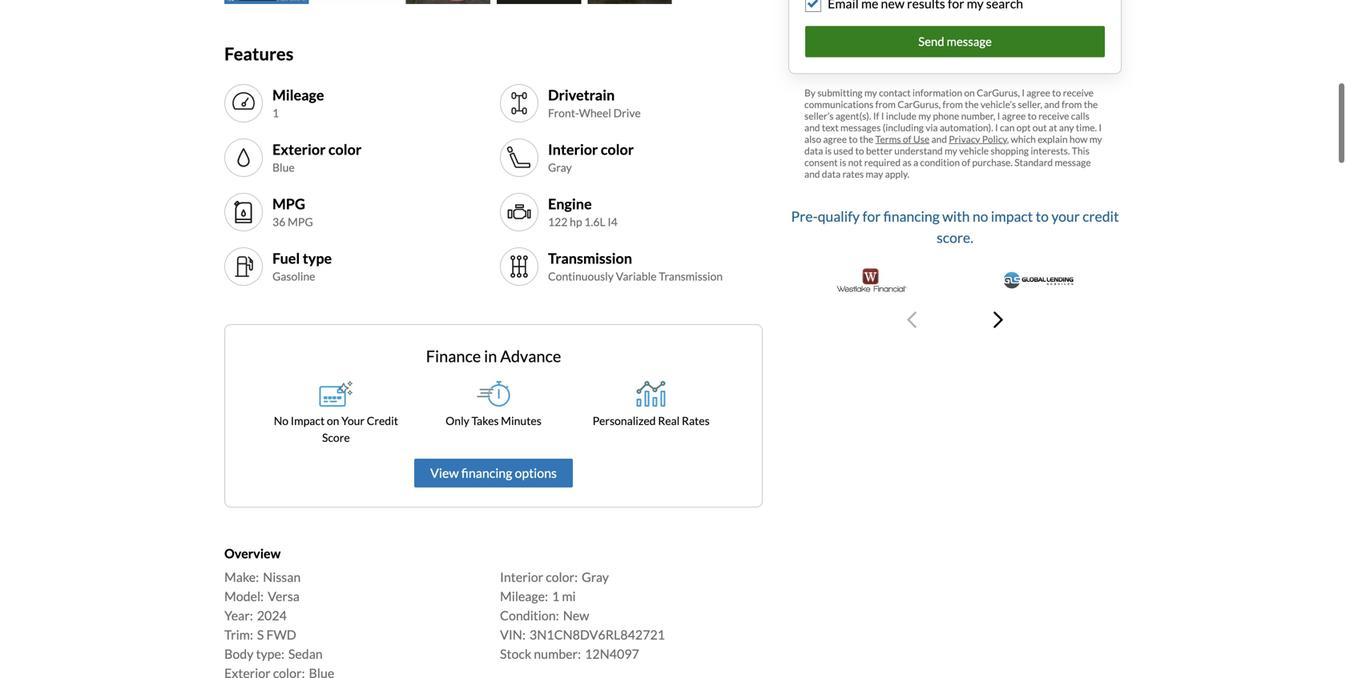 Task type: describe. For each thing, give the bounding box(es) containing it.
pre-
[[791, 208, 818, 225]]

mpg image
[[231, 200, 256, 225]]

color for interior color
[[601, 141, 634, 158]]

your
[[1052, 208, 1080, 225]]

i4
[[608, 215, 618, 229]]

hp
[[570, 215, 582, 229]]

type
[[303, 250, 332, 267]]

year:
[[224, 608, 253, 624]]

contact
[[879, 87, 911, 98]]

i left can
[[995, 122, 998, 133]]

2 vertical spatial agree
[[823, 133, 847, 145]]

exterior color image
[[231, 145, 256, 171]]

model:
[[224, 589, 264, 605]]

condition
[[920, 156, 960, 168]]

2024
[[257, 608, 287, 624]]

calls
[[1071, 110, 1090, 122]]

mileage image
[[231, 91, 256, 116]]

,
[[1007, 133, 1009, 145]]

advertisement region
[[835, 350, 1076, 679]]

text
[[822, 122, 839, 133]]

used
[[834, 145, 854, 156]]

credit
[[367, 414, 398, 428]]

12n4097
[[585, 647, 639, 663]]

exterior
[[272, 141, 326, 158]]

features
[[224, 43, 294, 64]]

36
[[272, 215, 286, 229]]

and right use in the right top of the page
[[932, 133, 947, 145]]

and inside ", which explain how my data is used to better understand my vehicle shopping interests. this consent is not required as a condition of purchase. standard message and data rates may apply."
[[805, 168, 820, 180]]

interior color image
[[506, 145, 532, 171]]

credit
[[1083, 208, 1119, 225]]

1 horizontal spatial cargurus,
[[977, 87, 1020, 98]]

s
[[257, 628, 264, 643]]

mpg 36 mpg
[[272, 195, 313, 229]]

1 vertical spatial data
[[822, 168, 841, 180]]

a
[[914, 156, 918, 168]]

personalized
[[593, 414, 656, 428]]

engine
[[548, 195, 592, 213]]

interests.
[[1031, 145, 1070, 156]]

not
[[848, 156, 863, 168]]

versa
[[268, 589, 300, 605]]

to down agent(s).
[[849, 133, 858, 145]]

mileage 1
[[272, 86, 324, 120]]

vehicle's
[[981, 98, 1016, 110]]

understand
[[895, 145, 943, 156]]

exterior color blue
[[272, 141, 362, 174]]

to left at
[[1028, 110, 1037, 122]]

condition:
[[500, 608, 559, 624]]

include
[[886, 110, 917, 122]]

required
[[864, 156, 901, 168]]

, which explain how my data is used to better understand my vehicle shopping interests. this consent is not required as a condition of purchase. standard message and data rates may apply.
[[805, 133, 1102, 180]]

engine image
[[506, 200, 532, 225]]

terms of use link
[[876, 133, 930, 145]]

also
[[805, 133, 821, 145]]

my up if
[[865, 87, 877, 98]]

mi
[[562, 589, 576, 605]]

color for exterior color
[[329, 141, 362, 158]]

opt
[[1017, 122, 1031, 133]]

my left phone
[[919, 110, 931, 122]]

0 horizontal spatial cargurus,
[[898, 98, 941, 110]]

send message button
[[805, 26, 1105, 57]]

on inside by submitting my contact information on cargurus, i agree to receive communications from cargurus, from the vehicle's seller, and from the seller's agent(s). if i include my phone number, i agree to receive calls and text messages (including via automation). i can opt out at any time. i also agree to the
[[964, 87, 975, 98]]

0 horizontal spatial transmission
[[548, 250, 632, 267]]

options
[[515, 466, 557, 481]]

122
[[548, 215, 568, 229]]

stock
[[500, 647, 532, 663]]

view vehicle photo 2 image
[[315, 0, 400, 4]]

1 horizontal spatial is
[[840, 156, 846, 168]]

view vehicle photo 5 image
[[588, 0, 672, 4]]

view financing options
[[430, 466, 557, 481]]

blue
[[272, 161, 295, 174]]

advance
[[500, 347, 561, 366]]

fuel type image
[[231, 254, 256, 280]]

privacy
[[949, 133, 980, 145]]

send
[[919, 34, 945, 48]]

trim:
[[224, 628, 253, 643]]

transmission continuously variable transmission
[[548, 250, 723, 283]]

pre-qualify for financing with no impact to your credit score.
[[791, 208, 1119, 246]]

1 vertical spatial mpg
[[288, 215, 313, 229]]

phone
[[933, 110, 960, 122]]

no
[[274, 414, 289, 428]]

only
[[446, 414, 470, 428]]

3n1cn8dv6rl842721
[[530, 628, 665, 643]]

fuel type gasoline
[[272, 250, 332, 283]]

use
[[914, 133, 930, 145]]

vin:
[[500, 628, 526, 643]]

0 vertical spatial receive
[[1063, 87, 1094, 98]]

rates
[[682, 414, 710, 428]]

agent(s).
[[836, 110, 871, 122]]

color:
[[546, 570, 578, 586]]

by submitting my contact information on cargurus, i agree to receive communications from cargurus, from the vehicle's seller, and from the seller's agent(s). if i include my phone number, i agree to receive calls and text messages (including via automation). i can opt out at any time. i also agree to the
[[805, 87, 1102, 145]]

0 vertical spatial agree
[[1027, 87, 1051, 98]]

front-
[[548, 106, 579, 120]]

drive
[[614, 106, 641, 120]]

submitting
[[818, 87, 863, 98]]

to right seller,
[[1052, 87, 1061, 98]]

score
[[322, 431, 350, 445]]

3 from from the left
[[1062, 98, 1082, 110]]

explain
[[1038, 133, 1068, 145]]

finance
[[426, 347, 481, 366]]

1 horizontal spatial agree
[[1002, 110, 1026, 122]]

this
[[1072, 145, 1090, 156]]



Task type: vqa. For each thing, say whether or not it's contained in the screenshot.


Task type: locate. For each thing, give the bounding box(es) containing it.
1 vertical spatial agree
[[1002, 110, 1026, 122]]

2 horizontal spatial agree
[[1027, 87, 1051, 98]]

gray inside interior color: gray mileage: 1 mi condition: new vin: 3n1cn8dv6rl842721 stock number: 12n4097
[[582, 570, 609, 586]]

receive up explain at the right top of the page
[[1039, 110, 1069, 122]]

transmission
[[548, 250, 632, 267], [659, 270, 723, 283]]

message
[[947, 34, 992, 48], [1055, 156, 1091, 168]]

drivetrain
[[548, 86, 615, 104]]

is left not
[[840, 156, 846, 168]]

personalized real rates
[[593, 414, 710, 428]]

0 vertical spatial gray
[[548, 161, 572, 174]]

1 color from the left
[[329, 141, 362, 158]]

interior for color:
[[500, 570, 543, 586]]

for
[[863, 208, 881, 225]]

receive
[[1063, 87, 1094, 98], [1039, 110, 1069, 122]]

new
[[563, 608, 589, 624]]

message down how
[[1055, 156, 1091, 168]]

transmission right variable
[[659, 270, 723, 283]]

1 vertical spatial message
[[1055, 156, 1091, 168]]

interior inside interior color: gray mileage: 1 mi condition: new vin: 3n1cn8dv6rl842721 stock number: 12n4097
[[500, 570, 543, 586]]

agree up ,
[[1002, 110, 1026, 122]]

body
[[224, 647, 254, 663]]

to left your
[[1036, 208, 1049, 225]]

receive up calls
[[1063, 87, 1094, 98]]

0 horizontal spatial of
[[903, 133, 912, 145]]

on up number, on the right top of page
[[964, 87, 975, 98]]

nissan
[[263, 570, 301, 586]]

wheel
[[579, 106, 611, 120]]

0 vertical spatial interior
[[548, 141, 598, 158]]

1 horizontal spatial message
[[1055, 156, 1091, 168]]

i right number, on the right top of page
[[997, 110, 1000, 122]]

of down privacy
[[962, 156, 971, 168]]

0 horizontal spatial 1
[[272, 106, 279, 120]]

to inside ", which explain how my data is used to better understand my vehicle shopping interests. this consent is not required as a condition of purchase. standard message and data rates may apply."
[[855, 145, 864, 156]]

1 horizontal spatial financing
[[884, 208, 940, 225]]

policy
[[982, 133, 1007, 145]]

via
[[926, 122, 938, 133]]

standard
[[1015, 156, 1053, 168]]

1 vertical spatial interior
[[500, 570, 543, 586]]

1 horizontal spatial of
[[962, 156, 971, 168]]

view vehicle photo 4 image
[[497, 0, 581, 4]]

0 vertical spatial message
[[947, 34, 992, 48]]

from up any
[[1062, 98, 1082, 110]]

2 horizontal spatial the
[[1084, 98, 1098, 110]]

your
[[342, 414, 365, 428]]

overview
[[224, 546, 281, 562]]

1 vertical spatial transmission
[[659, 270, 723, 283]]

view vehicle photo 3 image
[[406, 0, 490, 4]]

agree right also
[[823, 133, 847, 145]]

message inside ", which explain how my data is used to better understand my vehicle shopping interests. this consent is not required as a condition of purchase. standard message and data rates may apply."
[[1055, 156, 1091, 168]]

if
[[873, 110, 880, 122]]

impact
[[291, 414, 325, 428]]

and left text
[[805, 122, 820, 133]]

gray inside interior color gray
[[548, 161, 572, 174]]

from up automation).
[[943, 98, 963, 110]]

1.6l
[[584, 215, 606, 229]]

in
[[484, 347, 497, 366]]

with
[[943, 208, 970, 225]]

communications
[[805, 98, 874, 110]]

color inside interior color gray
[[601, 141, 634, 158]]

0 horizontal spatial from
[[876, 98, 896, 110]]

chevron right image
[[994, 310, 1003, 330]]

0 horizontal spatial color
[[329, 141, 362, 158]]

to right used
[[855, 145, 864, 156]]

financing inside button
[[461, 466, 512, 481]]

my right how
[[1090, 133, 1102, 145]]

any
[[1059, 122, 1074, 133]]

gray for color
[[548, 161, 572, 174]]

to inside pre-qualify for financing with no impact to your credit score.
[[1036, 208, 1049, 225]]

2 horizontal spatial from
[[1062, 98, 1082, 110]]

color right exterior
[[329, 141, 362, 158]]

1 down mileage
[[272, 106, 279, 120]]

apply.
[[885, 168, 910, 180]]

type:
[[256, 647, 284, 663]]

which
[[1011, 133, 1036, 145]]

and right seller,
[[1044, 98, 1060, 110]]

mpg right 36
[[288, 215, 313, 229]]

at
[[1049, 122, 1057, 133]]

1 inside mileage 1
[[272, 106, 279, 120]]

fwd
[[266, 628, 296, 643]]

view vehicle photo 1 image
[[224, 0, 309, 4]]

interior inside interior color gray
[[548, 141, 598, 158]]

on inside no impact on your credit score
[[327, 414, 339, 428]]

1 horizontal spatial transmission
[[659, 270, 723, 283]]

1 vertical spatial receive
[[1039, 110, 1069, 122]]

0 vertical spatial 1
[[272, 106, 279, 120]]

gray for color:
[[582, 570, 609, 586]]

0 horizontal spatial interior
[[500, 570, 543, 586]]

mpg
[[272, 195, 305, 213], [288, 215, 313, 229]]

message inside button
[[947, 34, 992, 48]]

gray up engine
[[548, 161, 572, 174]]

from up (including
[[876, 98, 896, 110]]

chevron left image
[[907, 310, 917, 330]]

1 vertical spatial 1
[[552, 589, 560, 605]]

the up time.
[[1084, 98, 1098, 110]]

the left terms
[[860, 133, 874, 145]]

0 vertical spatial data
[[805, 145, 823, 156]]

rates
[[843, 168, 864, 180]]

1 horizontal spatial interior
[[548, 141, 598, 158]]

1 horizontal spatial color
[[601, 141, 634, 158]]

send message
[[919, 34, 992, 48]]

better
[[866, 145, 893, 156]]

on up score
[[327, 414, 339, 428]]

i right if
[[881, 110, 884, 122]]

number:
[[534, 647, 581, 663]]

agree up out
[[1027, 87, 1051, 98]]

1 vertical spatial gray
[[582, 570, 609, 586]]

takes
[[472, 414, 499, 428]]

2 from from the left
[[943, 98, 963, 110]]

cargurus, up number, on the right top of page
[[977, 87, 1020, 98]]

2 color from the left
[[601, 141, 634, 158]]

interior down front-
[[548, 141, 598, 158]]

1 horizontal spatial 1
[[552, 589, 560, 605]]

from
[[876, 98, 896, 110], [943, 98, 963, 110], [1062, 98, 1082, 110]]

financing inside pre-qualify for financing with no impact to your credit score.
[[884, 208, 940, 225]]

interior for color
[[548, 141, 598, 158]]

of
[[903, 133, 912, 145], [962, 156, 971, 168]]

my left vehicle on the right
[[945, 145, 958, 156]]

0 horizontal spatial gray
[[548, 161, 572, 174]]

gray right 'color:'
[[582, 570, 609, 586]]

time.
[[1076, 122, 1097, 133]]

1 from from the left
[[876, 98, 896, 110]]

privacy policy link
[[949, 133, 1007, 145]]

gasoline
[[272, 270, 315, 283]]

financing right for
[[884, 208, 940, 225]]

interior color gray
[[548, 141, 634, 174]]

1 vertical spatial of
[[962, 156, 971, 168]]

data
[[805, 145, 823, 156], [822, 168, 841, 180]]

only takes minutes
[[446, 414, 542, 428]]

continuously
[[548, 270, 614, 283]]

no impact on your credit score
[[274, 414, 398, 445]]

message right "send"
[[947, 34, 992, 48]]

view financing options button
[[414, 459, 573, 488]]

0 vertical spatial on
[[964, 87, 975, 98]]

0 vertical spatial of
[[903, 133, 912, 145]]

data left the rates
[[822, 168, 841, 180]]

i right vehicle's
[[1022, 87, 1025, 98]]

make:
[[224, 570, 259, 586]]

how
[[1070, 133, 1088, 145]]

interior
[[548, 141, 598, 158], [500, 570, 543, 586]]

financing right view
[[461, 466, 512, 481]]

1 horizontal spatial the
[[965, 98, 979, 110]]

shopping
[[991, 145, 1029, 156]]

is
[[825, 145, 832, 156], [840, 156, 846, 168]]

transmission image
[[506, 254, 532, 280]]

vehicle
[[959, 145, 989, 156]]

1 vertical spatial financing
[[461, 466, 512, 481]]

0 horizontal spatial is
[[825, 145, 832, 156]]

of left use in the right top of the page
[[903, 133, 912, 145]]

impact
[[991, 208, 1033, 225]]

mpg up 36
[[272, 195, 305, 213]]

agree
[[1027, 87, 1051, 98], [1002, 110, 1026, 122], [823, 133, 847, 145]]

is left used
[[825, 145, 832, 156]]

qualify
[[818, 208, 860, 225]]

drivetrain image
[[506, 91, 532, 116]]

sedan
[[288, 647, 323, 663]]

automation).
[[940, 122, 994, 133]]

cargurus, up via at the top
[[898, 98, 941, 110]]

color down drive
[[601, 141, 634, 158]]

0 horizontal spatial agree
[[823, 133, 847, 145]]

transmission up continuously
[[548, 250, 632, 267]]

1 left 'mi'
[[552, 589, 560, 605]]

i right time.
[[1099, 122, 1102, 133]]

0 horizontal spatial on
[[327, 414, 339, 428]]

finance in advance
[[426, 347, 561, 366]]

minutes
[[501, 414, 542, 428]]

out
[[1033, 122, 1047, 133]]

0 horizontal spatial message
[[947, 34, 992, 48]]

drivetrain front-wheel drive
[[548, 86, 641, 120]]

0 vertical spatial mpg
[[272, 195, 305, 213]]

i
[[1022, 87, 1025, 98], [881, 110, 884, 122], [997, 110, 1000, 122], [995, 122, 998, 133], [1099, 122, 1102, 133]]

engine 122 hp 1.6l i4
[[548, 195, 618, 229]]

score.
[[937, 229, 974, 246]]

tab list
[[224, 0, 763, 4]]

0 vertical spatial transmission
[[548, 250, 632, 267]]

1 horizontal spatial gray
[[582, 570, 609, 586]]

of inside ", which explain how my data is used to better understand my vehicle shopping interests. this consent is not required as a condition of purchase. standard message and data rates may apply."
[[962, 156, 971, 168]]

1 horizontal spatial on
[[964, 87, 975, 98]]

the up automation).
[[965, 98, 979, 110]]

1 inside interior color: gray mileage: 1 mi condition: new vin: 3n1cn8dv6rl842721 stock number: 12n4097
[[552, 589, 560, 605]]

and down also
[[805, 168, 820, 180]]

1 horizontal spatial from
[[943, 98, 963, 110]]

color inside exterior color blue
[[329, 141, 362, 158]]

data down text
[[805, 145, 823, 156]]

real
[[658, 414, 680, 428]]

0 horizontal spatial the
[[860, 133, 874, 145]]

financing
[[884, 208, 940, 225], [461, 466, 512, 481]]

1 vertical spatial on
[[327, 414, 339, 428]]

0 horizontal spatial financing
[[461, 466, 512, 481]]

messages
[[841, 122, 881, 133]]

0 vertical spatial financing
[[884, 208, 940, 225]]

1
[[272, 106, 279, 120], [552, 589, 560, 605]]

interior up mileage:
[[500, 570, 543, 586]]

interior color: gray mileage: 1 mi condition: new vin: 3n1cn8dv6rl842721 stock number: 12n4097
[[500, 570, 665, 663]]

mileage:
[[500, 589, 548, 605]]

no
[[973, 208, 988, 225]]



